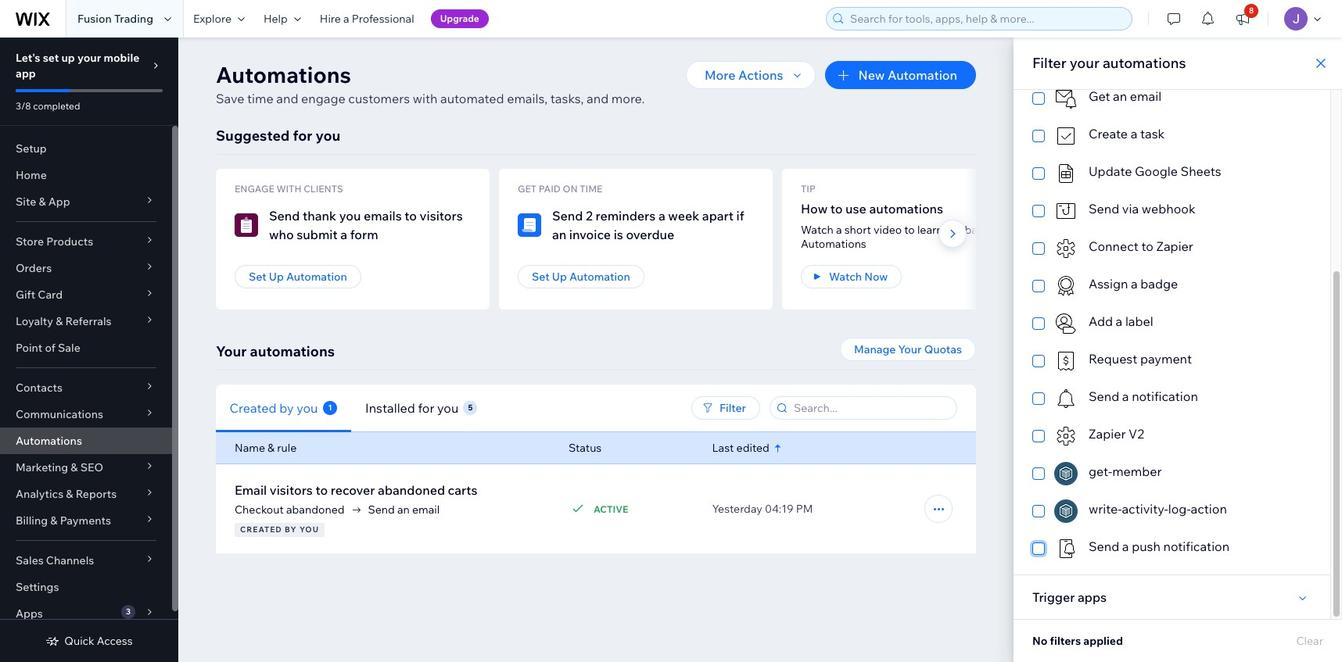 Task type: vqa. For each thing, say whether or not it's contained in the screenshot.
2nd Set Up Automation "button" from left
yes



Task type: locate. For each thing, give the bounding box(es) containing it.
2 vertical spatial automations
[[16, 434, 82, 448]]

&
[[39, 195, 46, 209], [56, 315, 63, 329], [268, 441, 275, 455], [71, 461, 78, 475], [66, 487, 73, 501], [50, 514, 58, 528]]

email down email visitors to recover abandoned carts
[[412, 503, 440, 517]]

an left invoice at top left
[[552, 227, 567, 243]]

card
[[38, 288, 63, 302]]

automations up 'watch now' button
[[801, 237, 867, 251]]

1 your from the left
[[216, 343, 247, 361]]

Send a notification checkbox
[[1033, 387, 1312, 411]]

set up automation button for an
[[518, 265, 645, 289]]

connect
[[1089, 239, 1139, 254]]

watch left now
[[829, 270, 862, 284]]

log-
[[1169, 501, 1191, 517]]

loyalty
[[16, 315, 53, 329]]

a left badge at the right top
[[1131, 276, 1138, 292]]

0 vertical spatial automations
[[1103, 54, 1186, 72]]

analytics & reports button
[[0, 481, 172, 508]]

send down request
[[1089, 389, 1120, 404]]

1 vertical spatial abandoned
[[286, 503, 345, 517]]

email for send an email
[[412, 503, 440, 517]]

list containing how to use automations
[[216, 169, 1339, 310]]

a
[[343, 12, 349, 26], [1131, 126, 1138, 142], [659, 208, 666, 224], [836, 223, 842, 237], [341, 227, 347, 243], [1131, 276, 1138, 292], [1116, 314, 1123, 329], [1123, 389, 1129, 404], [1123, 539, 1129, 555]]

set up automation down the who
[[249, 270, 347, 284]]

1 set from the left
[[249, 270, 266, 284]]

& left rule
[[268, 441, 275, 455]]

0 horizontal spatial filter
[[720, 401, 746, 415]]

0 horizontal spatial abandoned
[[286, 503, 345, 517]]

1 horizontal spatial automations
[[216, 61, 351, 88]]

1 set up automation button from the left
[[235, 265, 361, 289]]

0 horizontal spatial an
[[397, 503, 410, 517]]

0 horizontal spatial zapier
[[1089, 426, 1126, 442]]

with
[[276, 183, 302, 195]]

0 horizontal spatial of
[[45, 341, 55, 355]]

filter up last edited
[[720, 401, 746, 415]]

if
[[737, 208, 744, 224]]

0 vertical spatial filter
[[1033, 54, 1067, 72]]

0 vertical spatial visitors
[[420, 208, 463, 224]]

1 horizontal spatial and
[[587, 91, 609, 106]]

category image left add
[[1055, 312, 1078, 336]]

1 vertical spatial notification
[[1164, 539, 1230, 555]]

visitors right emails
[[420, 208, 463, 224]]

connect to zapier
[[1089, 239, 1194, 254]]

an for send an email
[[397, 503, 410, 517]]

category image left "connect"
[[1055, 237, 1078, 261]]

filter inside button
[[720, 401, 746, 415]]

automation for send thank you emails to visitors who submit a form
[[286, 270, 347, 284]]

1 vertical spatial automations
[[801, 237, 867, 251]]

visitors up checkout abandoned
[[270, 483, 313, 498]]

category image left get-
[[1055, 462, 1078, 486]]

last edited
[[712, 441, 770, 455]]

a right add
[[1116, 314, 1123, 329]]

to right emails
[[405, 208, 417, 224]]

automations inside sidebar element
[[16, 434, 82, 448]]

abandoned up the send an email
[[378, 483, 445, 498]]

new automation button
[[826, 61, 976, 89]]

a for hire a professional
[[343, 12, 349, 26]]

email
[[1130, 88, 1162, 104], [412, 503, 440, 517]]

assign
[[1089, 276, 1128, 292]]

0 vertical spatial zapier
[[1157, 239, 1194, 254]]

category image
[[518, 214, 541, 237], [1055, 275, 1078, 298], [1055, 350, 1078, 373], [1055, 462, 1078, 486]]

5
[[468, 403, 473, 413]]

automations up video
[[870, 201, 944, 217]]

quick
[[64, 634, 94, 649]]

1 vertical spatial zapier
[[1089, 426, 1126, 442]]

1 vertical spatial filter
[[720, 401, 746, 415]]

0 horizontal spatial your
[[216, 343, 247, 361]]

category image left write-
[[1055, 500, 1078, 523]]

completed
[[33, 100, 80, 112]]

your left quotas
[[899, 343, 922, 357]]

week
[[668, 208, 700, 224]]

a up zapier v2
[[1123, 389, 1129, 404]]

0 vertical spatial email
[[1130, 88, 1162, 104]]

installed for you
[[365, 400, 459, 416]]

help button
[[254, 0, 310, 38]]

1 horizontal spatial set up automation button
[[518, 265, 645, 289]]

an down email visitors to recover abandoned carts
[[397, 503, 410, 517]]

automations up time
[[216, 61, 351, 88]]

category image for zapier v2
[[1055, 425, 1078, 448]]

send
[[1089, 201, 1120, 217], [269, 208, 300, 224], [552, 208, 583, 224], [1089, 389, 1120, 404], [368, 503, 395, 517], [1089, 539, 1120, 555]]

& right loyalty
[[56, 315, 63, 329]]

send up the who
[[269, 208, 300, 224]]

status
[[569, 441, 602, 455]]

automation for send 2 reminders a week apart if an invoice is overdue
[[570, 270, 630, 284]]

action
[[1191, 501, 1227, 517]]

a for send a push notification
[[1123, 539, 1129, 555]]

a inside option
[[1131, 276, 1138, 292]]

watch
[[801, 223, 834, 237], [829, 270, 862, 284]]

1 vertical spatial an
[[552, 227, 567, 243]]

category image for get-
[[1055, 462, 1078, 486]]

1 vertical spatial watch
[[829, 270, 862, 284]]

zapier inside checkbox
[[1089, 426, 1126, 442]]

category image left the get at the top of page
[[1055, 87, 1078, 110]]

& for name
[[268, 441, 275, 455]]

tab list
[[216, 385, 603, 432]]

apps
[[16, 607, 43, 621]]

your up the get at the top of page
[[1070, 54, 1100, 72]]

set for send thank you emails to visitors who submit a form
[[249, 270, 266, 284]]

0 horizontal spatial automations
[[250, 343, 335, 361]]

& left seo
[[71, 461, 78, 475]]

0 vertical spatial automations
[[216, 61, 351, 88]]

and right time
[[276, 91, 298, 106]]

video
[[874, 223, 902, 237]]

0 vertical spatial notification
[[1132, 389, 1198, 404]]

automations up by
[[250, 343, 335, 361]]

category image right wix
[[1055, 200, 1078, 223]]

0 horizontal spatial set
[[249, 270, 266, 284]]

1 horizontal spatial set
[[532, 270, 550, 284]]

more.
[[612, 91, 645, 106]]

1 and from the left
[[276, 91, 298, 106]]

you down engage
[[316, 127, 341, 145]]

write-activity-log-action checkbox
[[1033, 500, 1312, 523]]

automation right new in the top right of the page
[[888, 67, 958, 83]]

0 vertical spatial for
[[293, 127, 313, 145]]

0 horizontal spatial automations
[[16, 434, 82, 448]]

category image for create a task
[[1055, 124, 1078, 148]]

1 horizontal spatial email
[[1130, 88, 1162, 104]]

list
[[216, 169, 1339, 310]]

04:19
[[765, 502, 794, 516]]

notification down action
[[1164, 539, 1230, 555]]

0 horizontal spatial visitors
[[270, 483, 313, 498]]

you
[[316, 127, 341, 145], [339, 208, 361, 224], [297, 400, 318, 416], [437, 400, 459, 416]]

category image
[[1055, 87, 1078, 110], [1055, 124, 1078, 148], [1055, 162, 1078, 185], [1055, 200, 1078, 223], [235, 214, 258, 237], [1055, 237, 1078, 261], [1055, 312, 1078, 336], [1055, 387, 1078, 411], [1055, 425, 1078, 448], [1055, 500, 1078, 523], [1055, 537, 1078, 561]]

category image for request
[[1055, 350, 1078, 373]]

set up automation down invoice at top left
[[532, 270, 630, 284]]

trading
[[114, 12, 153, 26]]

automations for automations save time and engage customers with automated emails, tasks, and more.
[[216, 61, 351, 88]]

1 horizontal spatial zapier
[[1157, 239, 1194, 254]]

you inside send thank you emails to visitors who submit a form
[[339, 208, 361, 224]]

the
[[946, 223, 963, 237]]

category image left send a notification
[[1055, 387, 1078, 411]]

0 vertical spatial of
[[1000, 223, 1010, 237]]

Zapier V2 checkbox
[[1033, 425, 1312, 448]]

send left via
[[1089, 201, 1120, 217]]

billing & payments button
[[0, 508, 172, 534]]

a left short
[[836, 223, 842, 237]]

customers
[[348, 91, 410, 106]]

an inside 'checkbox'
[[1113, 88, 1128, 104]]

1 horizontal spatial set up automation
[[532, 270, 630, 284]]

for
[[293, 127, 313, 145], [418, 400, 435, 416]]

you left 5 on the bottom left of page
[[437, 400, 459, 416]]

1 up from the left
[[269, 270, 284, 284]]

how
[[801, 201, 828, 217]]

& for site
[[39, 195, 46, 209]]

& for marketing
[[71, 461, 78, 475]]

your right "up"
[[77, 51, 101, 65]]

explore
[[193, 12, 232, 26]]

1 horizontal spatial for
[[418, 400, 435, 416]]

abandoned up you at the bottom of page
[[286, 503, 345, 517]]

name & rule
[[235, 441, 297, 455]]

set up automation button for submit
[[235, 265, 361, 289]]

Assign a badge checkbox
[[1033, 275, 1312, 298]]

engage with clients
[[235, 183, 343, 195]]

to inside option
[[1142, 239, 1154, 254]]

zapier down send via webhook checkbox
[[1157, 239, 1194, 254]]

notification
[[1132, 389, 1198, 404], [1164, 539, 1230, 555]]

0 horizontal spatial set up automation
[[249, 270, 347, 284]]

is
[[614, 227, 623, 243]]

1 vertical spatial automations
[[870, 201, 944, 217]]

automation down invoice at top left
[[570, 270, 630, 284]]

Update Google Sheets checkbox
[[1033, 162, 1312, 185]]

zapier left "v2"
[[1089, 426, 1126, 442]]

app
[[16, 67, 36, 81]]

0 vertical spatial an
[[1113, 88, 1128, 104]]

& for loyalty
[[56, 315, 63, 329]]

site & app button
[[0, 189, 172, 215]]

category image for get an email
[[1055, 87, 1078, 110]]

upgrade
[[440, 13, 479, 24]]

send for send a push notification
[[1089, 539, 1120, 555]]

no filters applied
[[1033, 634, 1123, 649]]

watch now button
[[801, 265, 902, 289]]

category image left update
[[1055, 162, 1078, 185]]

zapier
[[1157, 239, 1194, 254], [1089, 426, 1126, 442]]

category image left assign
[[1055, 275, 1078, 298]]

email inside 'checkbox'
[[1130, 88, 1162, 104]]

& for billing
[[50, 514, 58, 528]]

form
[[350, 227, 378, 243]]

category image left zapier v2
[[1055, 425, 1078, 448]]

and left more. at the left of page
[[587, 91, 609, 106]]

sidebar element
[[0, 38, 178, 663]]

you up form
[[339, 208, 361, 224]]

category image up trigger apps
[[1055, 537, 1078, 561]]

1 horizontal spatial filter
[[1033, 54, 1067, 72]]

1 vertical spatial email
[[412, 503, 440, 517]]

1 horizontal spatial your
[[899, 343, 922, 357]]

an right the get at the top of page
[[1113, 88, 1128, 104]]

with
[[413, 91, 438, 106]]

automation down submit at the left top of page
[[286, 270, 347, 284]]

1 horizontal spatial up
[[552, 270, 567, 284]]

visitors inside send thank you emails to visitors who submit a form
[[420, 208, 463, 224]]

your up created
[[216, 343, 247, 361]]

& inside popup button
[[39, 195, 46, 209]]

1 vertical spatial of
[[45, 341, 55, 355]]

hire a professional link
[[310, 0, 424, 38]]

suggested
[[216, 127, 290, 145]]

Send a push notification checkbox
[[1033, 537, 1312, 561]]

category image left create
[[1055, 124, 1078, 148]]

your
[[77, 51, 101, 65], [1070, 54, 1100, 72]]

& inside popup button
[[56, 315, 63, 329]]

1 horizontal spatial an
[[552, 227, 567, 243]]

1 horizontal spatial automations
[[870, 201, 944, 217]]

send a push notification
[[1089, 539, 1230, 555]]

send down email visitors to recover abandoned carts
[[368, 503, 395, 517]]

send inside send 2 reminders a week apart if an invoice is overdue
[[552, 208, 583, 224]]

get-member checkbox
[[1033, 462, 1312, 486]]

1 vertical spatial for
[[418, 400, 435, 416]]

your inside 'button'
[[899, 343, 922, 357]]

Add a label checkbox
[[1033, 312, 1312, 336]]

2 horizontal spatial automations
[[801, 237, 867, 251]]

category image for send via webhook
[[1055, 200, 1078, 223]]

2 your from the left
[[899, 343, 922, 357]]

a for add a label
[[1116, 314, 1123, 329]]

2 up from the left
[[552, 270, 567, 284]]

automations inside tip how to use automations watch a short video to learn the basics of wix automations
[[870, 201, 944, 217]]

for inside 'tab list'
[[418, 400, 435, 416]]

loyalty & referrals button
[[0, 308, 172, 335]]

1 set up automation from the left
[[249, 270, 347, 284]]

1 horizontal spatial automation
[[570, 270, 630, 284]]

sales channels
[[16, 554, 94, 568]]

task
[[1141, 126, 1165, 142]]

& right 'billing'
[[50, 514, 58, 528]]

contacts button
[[0, 375, 172, 401]]

more
[[705, 67, 736, 83]]

notification down request payment option
[[1132, 389, 1198, 404]]

1 horizontal spatial visitors
[[420, 208, 463, 224]]

0 horizontal spatial set up automation button
[[235, 265, 361, 289]]

1 vertical spatial visitors
[[270, 483, 313, 498]]

& inside "dropdown button"
[[50, 514, 58, 528]]

0 horizontal spatial and
[[276, 91, 298, 106]]

an for get an email
[[1113, 88, 1128, 104]]

activity-
[[1122, 501, 1169, 517]]

automations up get an email
[[1103, 54, 1186, 72]]

2 vertical spatial automations
[[250, 343, 335, 361]]

2 set from the left
[[532, 270, 550, 284]]

0 horizontal spatial for
[[293, 127, 313, 145]]

for right installed
[[418, 400, 435, 416]]

you for created
[[297, 400, 318, 416]]

suggested for you
[[216, 127, 341, 145]]

category image left the who
[[235, 214, 258, 237]]

filter down search for tools, apps, help & more... "field"
[[1033, 54, 1067, 72]]

0 horizontal spatial automation
[[286, 270, 347, 284]]

tab list containing created by you
[[216, 385, 603, 432]]

a inside send thank you emails to visitors who submit a form
[[341, 227, 347, 243]]

set up automation
[[249, 270, 347, 284], [532, 270, 630, 284]]

0 vertical spatial watch
[[801, 223, 834, 237]]

Create a task checkbox
[[1033, 124, 1312, 148]]

category image down get
[[518, 214, 541, 237]]

email up task
[[1130, 88, 1162, 104]]

your inside let's set up your mobile app
[[77, 51, 101, 65]]

communications
[[16, 408, 103, 422]]

a left push
[[1123, 539, 1129, 555]]

your
[[216, 343, 247, 361], [899, 343, 922, 357]]

of left "sale"
[[45, 341, 55, 355]]

2 horizontal spatial automation
[[888, 67, 958, 83]]

a left task
[[1131, 126, 1138, 142]]

notification inside send a notification checkbox
[[1132, 389, 1198, 404]]

send via webhook
[[1089, 201, 1196, 217]]

set up automation button down invoice at top left
[[518, 265, 645, 289]]

automations inside "automations save time and engage customers with automated emails, tasks, and more."
[[216, 61, 351, 88]]

set up automation for an
[[532, 270, 630, 284]]

learn
[[918, 223, 943, 237]]

to left use
[[831, 201, 843, 217]]

setup
[[16, 142, 47, 156]]

marketing
[[16, 461, 68, 475]]

send down write-
[[1089, 539, 1120, 555]]

a left form
[[341, 227, 347, 243]]

3/8
[[16, 100, 31, 112]]

write-
[[1089, 501, 1122, 517]]

view summary button
[[789, 495, 915, 523]]

badge
[[1141, 276, 1179, 292]]

2 vertical spatial an
[[397, 503, 410, 517]]

of left wix
[[1000, 223, 1010, 237]]

a inside tip how to use automations watch a short video to learn the basics of wix automations
[[836, 223, 842, 237]]

0 horizontal spatial your
[[77, 51, 101, 65]]

for down engage
[[293, 127, 313, 145]]

an
[[1113, 88, 1128, 104], [552, 227, 567, 243], [397, 503, 410, 517]]

to right "connect"
[[1142, 239, 1154, 254]]

manage your quotas
[[854, 343, 962, 357]]

watch inside tip how to use automations watch a short video to learn the basics of wix automations
[[801, 223, 834, 237]]

& left reports
[[66, 487, 73, 501]]

1 horizontal spatial of
[[1000, 223, 1010, 237]]

a for create a task
[[1131, 126, 1138, 142]]

a left week
[[659, 208, 666, 224]]

you right by
[[297, 400, 318, 416]]

mobile
[[104, 51, 140, 65]]

send a notification
[[1089, 389, 1198, 404]]

send inside send thank you emails to visitors who submit a form
[[269, 208, 300, 224]]

automations up marketing
[[16, 434, 82, 448]]

up
[[269, 270, 284, 284], [552, 270, 567, 284]]

category image left request
[[1055, 350, 1078, 373]]

sales
[[16, 554, 44, 568]]

category image for send a push notification
[[1055, 537, 1078, 561]]

set up automation button down the who
[[235, 265, 361, 289]]

2 set up automation button from the left
[[518, 265, 645, 289]]

get
[[1089, 88, 1111, 104]]

a right hire
[[343, 12, 349, 26]]

category image for add a label
[[1055, 312, 1078, 336]]

& right site
[[39, 195, 46, 209]]

zapier inside option
[[1157, 239, 1194, 254]]

analytics & reports
[[16, 487, 117, 501]]

0 vertical spatial abandoned
[[378, 483, 445, 498]]

carts
[[448, 483, 478, 498]]

watch down how
[[801, 223, 834, 237]]

2 horizontal spatial an
[[1113, 88, 1128, 104]]

0 horizontal spatial up
[[269, 270, 284, 284]]

2 set up automation from the left
[[532, 270, 630, 284]]

0 horizontal spatial email
[[412, 503, 440, 517]]

send left '2'
[[552, 208, 583, 224]]



Task type: describe. For each thing, give the bounding box(es) containing it.
gift card button
[[0, 282, 172, 308]]

send for send thank you emails to visitors who submit a form
[[269, 208, 300, 224]]

category image for update google sheets
[[1055, 162, 1078, 185]]

push
[[1132, 539, 1161, 555]]

fusion
[[77, 12, 112, 26]]

point
[[16, 341, 42, 355]]

app
[[48, 195, 70, 209]]

you
[[300, 525, 319, 535]]

tip
[[801, 183, 816, 195]]

3
[[126, 607, 131, 617]]

created
[[230, 400, 277, 416]]

for for suggested
[[293, 127, 313, 145]]

send for send a notification
[[1089, 389, 1120, 404]]

label
[[1126, 314, 1154, 329]]

get-member
[[1089, 464, 1162, 480]]

automations inside tip how to use automations watch a short video to learn the basics of wix automations
[[801, 237, 867, 251]]

of inside tip how to use automations watch a short video to learn the basics of wix automations
[[1000, 223, 1010, 237]]

marketing & seo button
[[0, 455, 172, 481]]

& for analytics
[[66, 487, 73, 501]]

billing
[[16, 514, 48, 528]]

a inside send 2 reminders a week apart if an invoice is overdue
[[659, 208, 666, 224]]

via
[[1123, 201, 1139, 217]]

point of sale
[[16, 341, 80, 355]]

member
[[1113, 464, 1162, 480]]

Search for tools, apps, help & more... field
[[846, 8, 1127, 30]]

send for send an email
[[368, 503, 395, 517]]

yesterday
[[712, 502, 763, 516]]

recover
[[331, 483, 375, 498]]

category image for write-activity-log-action
[[1055, 500, 1078, 523]]

no
[[1033, 634, 1048, 649]]

name
[[235, 441, 265, 455]]

created by you
[[240, 525, 319, 535]]

up for send 2 reminders a week apart if an invoice is overdue
[[552, 270, 567, 284]]

filters
[[1050, 634, 1081, 649]]

category image for connect to zapier
[[1055, 237, 1078, 261]]

overdue
[[626, 227, 675, 243]]

you for installed
[[437, 400, 459, 416]]

automations for automations
[[16, 434, 82, 448]]

category image for send thank you emails to visitors who submit a form
[[235, 214, 258, 237]]

marketing & seo
[[16, 461, 103, 475]]

Send via webhook checkbox
[[1033, 200, 1312, 223]]

access
[[97, 634, 133, 649]]

last
[[712, 441, 734, 455]]

filter button
[[692, 397, 760, 420]]

2 and from the left
[[587, 91, 609, 106]]

send 2 reminders a week apart if an invoice is overdue
[[552, 208, 744, 243]]

a for send a notification
[[1123, 389, 1129, 404]]

Get an email checkbox
[[1033, 87, 1312, 110]]

more actions button
[[686, 61, 816, 89]]

tasks,
[[551, 91, 584, 106]]

Request payment checkbox
[[1033, 350, 1312, 373]]

watch inside button
[[829, 270, 862, 284]]

sheets
[[1181, 164, 1222, 179]]

email visitors to recover abandoned carts
[[235, 483, 478, 498]]

request
[[1089, 351, 1138, 367]]

paid
[[539, 183, 561, 195]]

checkout
[[235, 503, 284, 517]]

2 horizontal spatial automations
[[1103, 54, 1186, 72]]

for for installed
[[418, 400, 435, 416]]

hire
[[320, 12, 341, 26]]

professional
[[352, 12, 414, 26]]

applied
[[1084, 634, 1123, 649]]

you for send
[[339, 208, 361, 224]]

of inside 'point of sale' link
[[45, 341, 55, 355]]

settings
[[16, 581, 59, 595]]

send for send 2 reminders a week apart if an invoice is overdue
[[552, 208, 583, 224]]

created by you
[[230, 400, 318, 416]]

installed
[[365, 400, 415, 416]]

8 button
[[1226, 0, 1260, 38]]

view
[[808, 501, 837, 517]]

request payment
[[1089, 351, 1192, 367]]

filter for filter your automations
[[1033, 54, 1067, 72]]

to inside send thank you emails to visitors who submit a form
[[405, 208, 417, 224]]

summary
[[840, 501, 897, 517]]

automated
[[440, 91, 504, 106]]

products
[[46, 235, 93, 249]]

get an email
[[1089, 88, 1162, 104]]

to left recover
[[316, 483, 328, 498]]

site
[[16, 195, 36, 209]]

you for suggested
[[316, 127, 341, 145]]

category image for send a notification
[[1055, 387, 1078, 411]]

gift
[[16, 288, 35, 302]]

automations save time and engage customers with automated emails, tasks, and more.
[[216, 61, 645, 106]]

apps
[[1078, 590, 1107, 606]]

site & app
[[16, 195, 70, 209]]

add a label
[[1089, 314, 1154, 329]]

loyalty & referrals
[[16, 315, 112, 329]]

set for send 2 reminders a week apart if an invoice is overdue
[[532, 270, 550, 284]]

send for send via webhook
[[1089, 201, 1120, 217]]

sales channels button
[[0, 548, 172, 574]]

referrals
[[65, 315, 112, 329]]

email
[[235, 483, 267, 498]]

category image for send
[[518, 214, 541, 237]]

reminders
[[596, 208, 656, 224]]

gift card
[[16, 288, 63, 302]]

to left learn
[[905, 223, 915, 237]]

an inside send 2 reminders a week apart if an invoice is overdue
[[552, 227, 567, 243]]

notification inside "send a push notification" checkbox
[[1164, 539, 1230, 555]]

a for assign a badge
[[1131, 276, 1138, 292]]

Search... field
[[789, 397, 952, 419]]

home link
[[0, 162, 172, 189]]

up for send thank you emails to visitors who submit a form
[[269, 270, 284, 284]]

hire a professional
[[320, 12, 414, 26]]

automation inside "button"
[[888, 67, 958, 83]]

more actions
[[705, 67, 784, 83]]

8
[[1249, 5, 1254, 16]]

v2
[[1129, 426, 1144, 442]]

yesterday 04:19 pm
[[712, 502, 813, 516]]

home
[[16, 168, 47, 182]]

Connect to Zapier checkbox
[[1033, 237, 1312, 261]]

1 horizontal spatial abandoned
[[378, 483, 445, 498]]

filter your automations
[[1033, 54, 1186, 72]]

settings link
[[0, 574, 172, 601]]

get-
[[1089, 464, 1113, 480]]

1 horizontal spatial your
[[1070, 54, 1100, 72]]

up
[[61, 51, 75, 65]]

filter for filter
[[720, 401, 746, 415]]

1
[[328, 403, 332, 413]]

time
[[247, 91, 274, 106]]

setup link
[[0, 135, 172, 162]]

by
[[285, 525, 297, 535]]

category image for assign
[[1055, 275, 1078, 298]]

orders button
[[0, 255, 172, 282]]

emails
[[364, 208, 402, 224]]

email for get an email
[[1130, 88, 1162, 104]]

payments
[[60, 514, 111, 528]]

set up automation for submit
[[249, 270, 347, 284]]

new
[[859, 67, 885, 83]]

create a task
[[1089, 126, 1165, 142]]

active
[[594, 503, 628, 515]]

quick access button
[[46, 634, 133, 649]]



